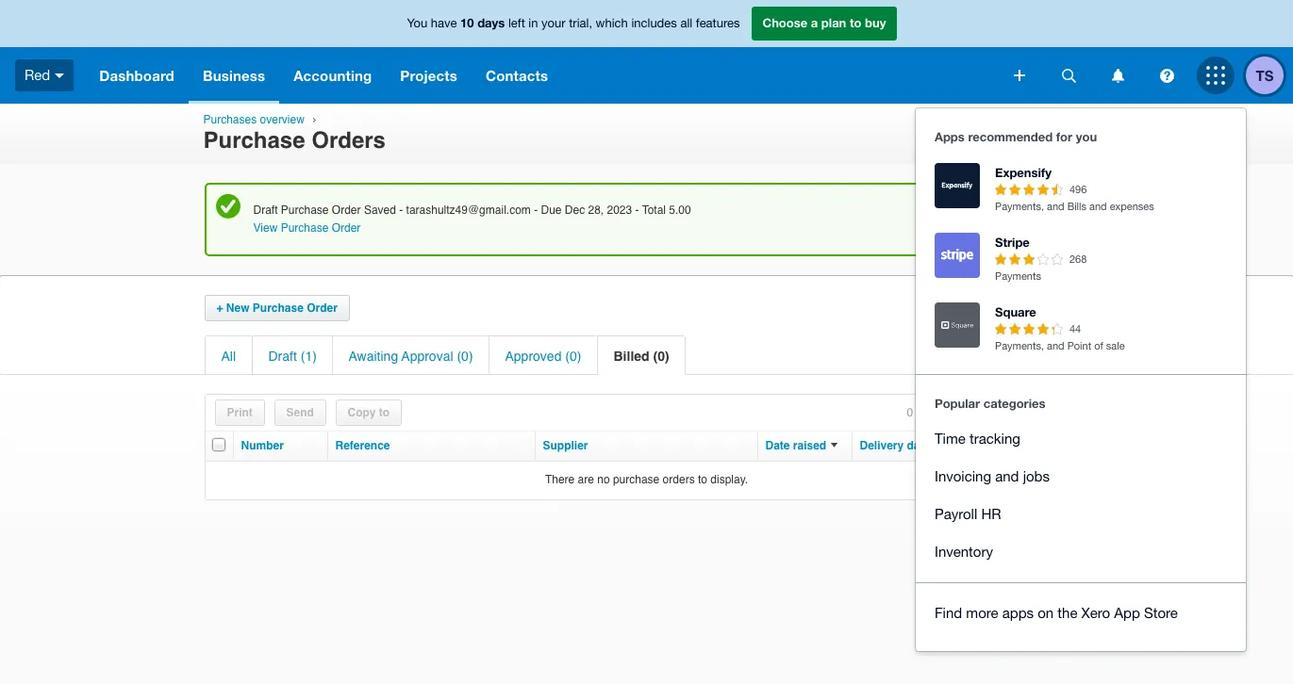 Task type: locate. For each thing, give the bounding box(es) containing it.
3 (0) from the left
[[653, 349, 669, 364]]

28,
[[588, 204, 604, 217]]

2 vertical spatial to
[[698, 473, 708, 487]]

order
[[332, 204, 361, 217], [332, 222, 361, 235], [307, 302, 338, 315]]

0 horizontal spatial -
[[399, 204, 403, 217]]

copy
[[348, 406, 376, 420]]

popular
[[935, 396, 980, 411]]

0 vertical spatial to
[[850, 15, 862, 30]]

0 vertical spatial payments,
[[995, 201, 1044, 212]]

1 vertical spatial draft
[[268, 349, 297, 364]]

draft left (1)
[[268, 349, 297, 364]]

(0) for approved (0)
[[565, 349, 582, 364]]

(0) right billed
[[653, 349, 669, 364]]

svg image
[[1207, 66, 1226, 85], [1112, 68, 1124, 83], [55, 73, 64, 78]]

display.
[[711, 473, 748, 487]]

0 horizontal spatial to
[[379, 406, 390, 420]]

awaiting approval (0) button
[[349, 349, 473, 364]]

and left jobs
[[995, 469, 1019, 485]]

amount
[[997, 439, 1040, 453]]

sale
[[1106, 341, 1125, 352]]

1 horizontal spatial svg image
[[1062, 68, 1076, 83]]

- left the due
[[534, 204, 538, 217]]

and for point
[[1047, 341, 1065, 352]]

and
[[1047, 201, 1065, 212], [1090, 201, 1107, 212], [1047, 341, 1065, 352], [995, 469, 1019, 485]]

the
[[1058, 606, 1078, 622]]

business
[[203, 67, 265, 84]]

order up (1)
[[307, 302, 338, 315]]

red button
[[0, 47, 85, 104]]

draft purchase order saved - tarashultz49@gmail.com - due dec 28, 2023 - total 5.00 view purchase order
[[253, 204, 691, 235]]

0 horizontal spatial svg image
[[55, 73, 64, 78]]

payments,
[[995, 201, 1044, 212], [995, 341, 1044, 352]]

view purchase order link
[[253, 222, 361, 235]]

draft for draft (1)
[[268, 349, 297, 364]]

2 horizontal spatial to
[[850, 15, 862, 30]]

recommended
[[968, 129, 1053, 144]]

draft (1) button
[[268, 349, 317, 364]]

svg image
[[1062, 68, 1076, 83], [1160, 68, 1174, 83], [1014, 70, 1026, 81]]

purchases overview
[[203, 113, 305, 126]]

group
[[916, 108, 1246, 652]]

inventory link
[[916, 534, 1246, 572]]

print
[[227, 406, 253, 420]]

- left total
[[635, 204, 639, 217]]

purchase right view
[[281, 222, 329, 235]]

have
[[431, 16, 457, 30]]

find
[[935, 606, 962, 622]]

(0) right approval
[[457, 349, 473, 364]]

contacts
[[486, 67, 548, 84]]

purchase down purchases overview
[[203, 128, 305, 154]]

purchases overview link
[[203, 113, 305, 126]]

+
[[217, 302, 223, 315]]

draft (1)
[[268, 349, 317, 364]]

payments, down square
[[995, 341, 1044, 352]]

and left bills
[[1047, 201, 1065, 212]]

bills
[[1068, 201, 1087, 212]]

payroll
[[935, 507, 978, 523]]

usd
[[983, 406, 1007, 420]]

number link
[[241, 439, 284, 453]]

reference link
[[335, 439, 390, 453]]

tracking
[[970, 431, 1021, 447]]

0 horizontal spatial svg image
[[1014, 70, 1026, 81]]

1 vertical spatial order
[[332, 222, 361, 235]]

expensify
[[995, 165, 1052, 180]]

purchase
[[613, 473, 660, 487]]

jobs
[[1023, 469, 1050, 485]]

view
[[253, 222, 278, 235]]

1 payments, from the top
[[995, 201, 1044, 212]]

-
[[399, 204, 403, 217], [534, 204, 538, 217], [635, 204, 639, 217]]

1 (0) from the left
[[457, 349, 473, 364]]

0.00
[[958, 406, 980, 420]]

0 vertical spatial draft
[[253, 204, 278, 217]]

0 vertical spatial order
[[332, 204, 361, 217]]

delivery date link
[[860, 439, 930, 453]]

orders
[[312, 128, 386, 154]]

all
[[681, 16, 693, 30]]

2 - from the left
[[534, 204, 538, 217]]

2 horizontal spatial -
[[635, 204, 639, 217]]

2 payments, from the top
[[995, 341, 1044, 352]]

draft inside draft purchase order saved - tarashultz49@gmail.com - due dec 28, 2023 - total 5.00 view purchase order
[[253, 204, 278, 217]]

there
[[545, 473, 575, 487]]

apps
[[1003, 606, 1034, 622]]

trial,
[[569, 16, 592, 30]]

- right saved
[[399, 204, 403, 217]]

dec
[[565, 204, 585, 217]]

and right bills
[[1090, 201, 1107, 212]]

1 horizontal spatial -
[[534, 204, 538, 217]]

choose
[[763, 15, 808, 30]]

and inside popular categories element
[[995, 469, 1019, 485]]

banner
[[0, 0, 1293, 652]]

are
[[578, 473, 594, 487]]

draft up view
[[253, 204, 278, 217]]

1 horizontal spatial to
[[698, 473, 708, 487]]

overview
[[260, 113, 305, 126]]

total
[[642, 204, 666, 217]]

projects
[[400, 67, 458, 84]]

number
[[241, 439, 284, 453]]

delivery date
[[860, 439, 930, 453]]

(0) right approved
[[565, 349, 582, 364]]

in
[[529, 16, 538, 30]]

1 horizontal spatial svg image
[[1112, 68, 1124, 83]]

to left the buy
[[850, 15, 862, 30]]

stripe
[[995, 235, 1030, 250]]

44
[[1070, 324, 1081, 335]]

reference
[[335, 439, 390, 453]]

date
[[907, 439, 930, 453]]

new
[[226, 302, 250, 315]]

payroll hr
[[935, 507, 1002, 523]]

and left point
[[1047, 341, 1065, 352]]

search
[[1029, 406, 1067, 420]]

0 horizontal spatial (0)
[[457, 349, 473, 364]]

to right orders
[[698, 473, 708, 487]]

1 vertical spatial payments,
[[995, 341, 1044, 352]]

2 horizontal spatial (0)
[[653, 349, 669, 364]]

approval
[[402, 349, 453, 364]]

there are no purchase orders to display.
[[545, 473, 748, 487]]

of
[[1095, 341, 1104, 352]]

store
[[1144, 606, 1178, 622]]

banner containing ts
[[0, 0, 1293, 652]]

svg image inside red popup button
[[55, 73, 64, 78]]

square
[[995, 305, 1037, 320]]

amount link
[[997, 439, 1040, 453]]

order left saved
[[332, 204, 361, 217]]

5.00
[[669, 204, 691, 217]]

2 (0) from the left
[[565, 349, 582, 364]]

app
[[1115, 606, 1141, 622]]

send button
[[286, 406, 314, 420]]

order right view
[[332, 222, 361, 235]]

to right copy
[[379, 406, 390, 420]]

invoicing and jobs
[[935, 469, 1050, 485]]

time tracking
[[935, 431, 1021, 447]]

your
[[542, 16, 566, 30]]

1 horizontal spatial (0)
[[565, 349, 582, 364]]

app recommendations element
[[916, 154, 1246, 465]]

delivery
[[860, 439, 904, 453]]

supplier link
[[543, 439, 588, 453]]

print button
[[227, 406, 253, 420]]

payments, down expensify at the right top of the page
[[995, 201, 1044, 212]]



Task type: vqa. For each thing, say whether or not it's contained in the screenshot.
View
yes



Task type: describe. For each thing, give the bounding box(es) containing it.
apps
[[935, 129, 965, 144]]

tarashultz49@gmail.com
[[406, 204, 531, 217]]

purchase up view purchase order link on the top of page
[[281, 204, 329, 217]]

left
[[508, 16, 525, 30]]

2 vertical spatial order
[[307, 302, 338, 315]]

point
[[1068, 341, 1092, 352]]

+ new purchase order
[[217, 302, 338, 315]]

1 vertical spatial to
[[379, 406, 390, 420]]

find more apps on the xero app store button
[[916, 595, 1246, 633]]

on
[[1038, 606, 1054, 622]]

invoicing
[[935, 469, 992, 485]]

choose a plan to buy
[[763, 15, 886, 30]]

items
[[917, 406, 944, 420]]

|
[[949, 406, 952, 420]]

popular categories element
[[916, 387, 1246, 572]]

2 horizontal spatial svg image
[[1207, 66, 1226, 85]]

invoicing and jobs link
[[916, 459, 1246, 496]]

payments, and bills and expenses
[[995, 201, 1155, 212]]

payments, for expensify
[[995, 201, 1044, 212]]

1 - from the left
[[399, 204, 403, 217]]

268
[[1070, 254, 1087, 265]]

to inside 'banner'
[[850, 15, 862, 30]]

contacts button
[[472, 47, 562, 104]]

you
[[407, 16, 428, 30]]

and for jobs
[[995, 469, 1019, 485]]

due
[[541, 204, 562, 217]]

2023
[[607, 204, 632, 217]]

payments
[[995, 271, 1041, 282]]

buy
[[865, 15, 886, 30]]

popular categories
[[935, 396, 1046, 411]]

and for bills
[[1047, 201, 1065, 212]]

all
[[221, 349, 236, 364]]

date raised link
[[766, 439, 827, 453]]

billed (0)
[[614, 349, 669, 364]]

payroll hr link
[[916, 496, 1246, 534]]

dashboard link
[[85, 47, 189, 104]]

draft for draft purchase order saved - tarashultz49@gmail.com - due dec 28, 2023 - total 5.00 view purchase order
[[253, 204, 278, 217]]

all button
[[221, 349, 236, 364]]

saved
[[364, 204, 396, 217]]

accounting button
[[279, 47, 386, 104]]

xero
[[1082, 606, 1111, 622]]

projects button
[[386, 47, 472, 104]]

time tracking link
[[916, 421, 1246, 459]]

purchases
[[203, 113, 257, 126]]

search button
[[1029, 406, 1067, 420]]

raised
[[793, 439, 827, 453]]

includes
[[632, 16, 677, 30]]

awaiting
[[349, 349, 398, 364]]

approved (0)
[[505, 349, 582, 364]]

inventory
[[935, 544, 993, 560]]

a
[[811, 15, 818, 30]]

0 items | 0.00 usd
[[907, 406, 1007, 420]]

(0) for billed (0)
[[653, 349, 669, 364]]

categories
[[984, 396, 1046, 411]]

3 - from the left
[[635, 204, 639, 217]]

payments, for square
[[995, 341, 1044, 352]]

approved (0) button
[[505, 349, 582, 364]]

payments, and point of sale
[[995, 341, 1125, 352]]

send
[[286, 406, 314, 420]]

for
[[1056, 129, 1073, 144]]

which
[[596, 16, 628, 30]]

copy to button
[[348, 406, 390, 420]]

date
[[766, 439, 790, 453]]

orders
[[663, 473, 695, 487]]

ts
[[1256, 67, 1274, 83]]

purchase right new
[[253, 302, 304, 315]]

red
[[25, 67, 50, 83]]

no
[[597, 473, 610, 487]]

expenses
[[1110, 201, 1155, 212]]

2 horizontal spatial svg image
[[1160, 68, 1174, 83]]

10
[[461, 15, 474, 30]]

business button
[[189, 47, 279, 104]]

group containing time tracking
[[916, 108, 1246, 652]]



